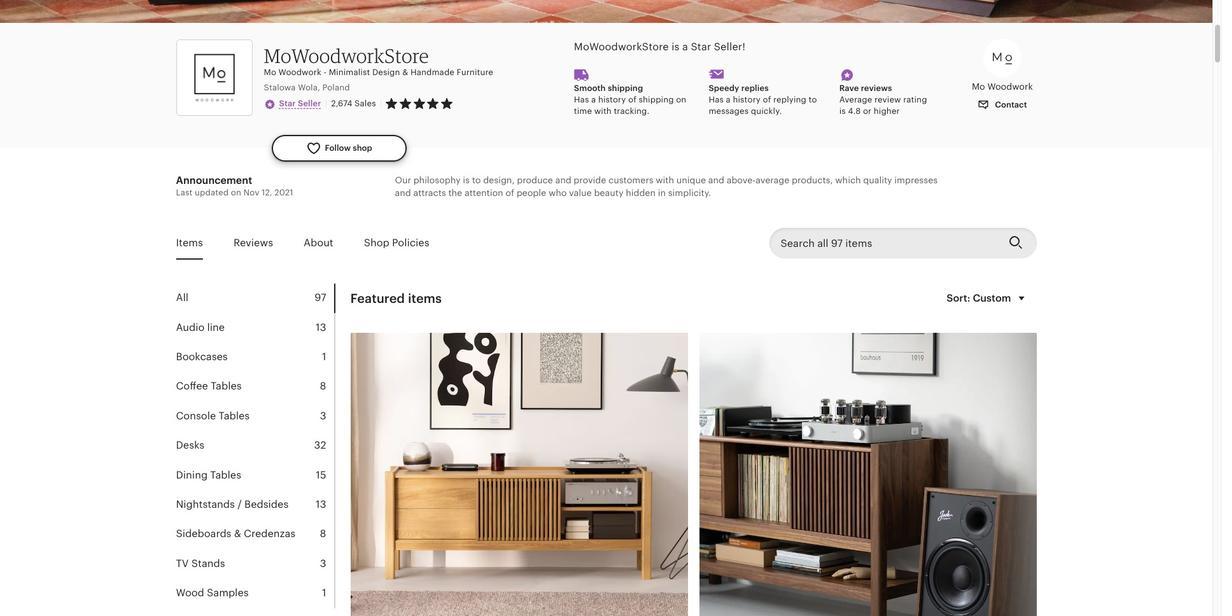 Task type: locate. For each thing, give the bounding box(es) containing it.
beauty
[[594, 188, 624, 198]]

13 down '15'
[[316, 499, 326, 511]]

& inside mowoodworkstore mo woodwork - minimalist design & handmade furniture
[[403, 68, 408, 77]]

tables up nightstands / bedsides
[[210, 469, 241, 481]]

1 3 from the top
[[320, 410, 326, 422]]

of inside smooth shipping has a history of shipping on time with tracking.
[[629, 95, 637, 104]]

8 for coffee tables
[[320, 380, 326, 393]]

0 vertical spatial is
[[672, 41, 680, 53]]

mowoodworkstore
[[574, 41, 669, 53], [264, 44, 429, 68]]

tab
[[176, 284, 334, 313], [176, 313, 334, 343], [176, 343, 334, 372], [176, 372, 334, 402], [176, 402, 334, 431], [176, 431, 334, 461], [176, 461, 334, 490], [176, 490, 334, 520], [176, 520, 334, 549], [176, 549, 334, 579], [176, 579, 334, 609]]

2 3 from the top
[[320, 558, 326, 570]]

tab containing console tables
[[176, 402, 334, 431]]

and up who at the left top of page
[[556, 175, 572, 185]]

1 horizontal spatial mowoodworkstore
[[574, 41, 669, 53]]

history
[[599, 95, 626, 104], [733, 95, 761, 104]]

0 horizontal spatial mo
[[264, 68, 276, 77]]

0 horizontal spatial mowoodworkstore
[[264, 44, 429, 68]]

0 vertical spatial tables
[[211, 380, 242, 393]]

of inside "our philosophy is to design, produce and provide customers with unique and above-average products, which quality impresses and attracts the attention of people who value beauty hidden in simplicity."
[[506, 188, 515, 198]]

0 horizontal spatial history
[[599, 95, 626, 104]]

star seller button
[[264, 98, 321, 110]]

sort: custom
[[947, 292, 1012, 304]]

2 8 from the top
[[320, 528, 326, 540]]

/
[[238, 499, 242, 511]]

1 vertical spatial to
[[472, 175, 481, 185]]

a down the smooth
[[592, 95, 596, 104]]

8 up 32
[[320, 380, 326, 393]]

on down mowoodworkstore is a star seller!
[[676, 95, 687, 104]]

woodwork inside mowoodworkstore mo woodwork - minimalist design & handmade furniture
[[279, 68, 322, 77]]

to up attention
[[472, 175, 481, 185]]

&
[[403, 68, 408, 77], [234, 528, 241, 540]]

is
[[672, 41, 680, 53], [840, 106, 846, 116], [463, 175, 470, 185]]

1 13 from the top
[[316, 321, 326, 333]]

1 horizontal spatial &
[[403, 68, 408, 77]]

1 horizontal spatial of
[[629, 95, 637, 104]]

2 vertical spatial is
[[463, 175, 470, 185]]

provide
[[574, 175, 606, 185]]

star_seller image
[[264, 99, 275, 110]]

tab containing coffee tables
[[176, 372, 334, 402]]

contact
[[994, 100, 1027, 109]]

5 tab from the top
[[176, 402, 334, 431]]

3 for console tables
[[320, 410, 326, 422]]

| 2,674 sales |
[[325, 98, 382, 109]]

tab down line
[[176, 343, 334, 372]]

0 horizontal spatial of
[[506, 188, 515, 198]]

has for has a history of shipping on time with tracking.
[[574, 95, 589, 104]]

0 vertical spatial woodwork
[[279, 68, 322, 77]]

0 horizontal spatial with
[[595, 106, 612, 116]]

97
[[315, 292, 326, 304]]

has
[[574, 95, 589, 104], [709, 95, 724, 104]]

tab down bedsides
[[176, 520, 334, 549]]

a left seller!
[[683, 41, 688, 53]]

mowoodworkstore up "minimalist"
[[264, 44, 429, 68]]

1 vertical spatial woodwork
[[988, 81, 1033, 92]]

2 horizontal spatial a
[[726, 95, 731, 104]]

1 has from the left
[[574, 95, 589, 104]]

2021
[[275, 188, 293, 197]]

0 vertical spatial 8
[[320, 380, 326, 393]]

history for with
[[599, 95, 626, 104]]

3 tab from the top
[[176, 343, 334, 372]]

2 horizontal spatial of
[[763, 95, 771, 104]]

& inside tab
[[234, 528, 241, 540]]

6 tab from the top
[[176, 431, 334, 461]]

history inside smooth shipping has a history of shipping on time with tracking.
[[599, 95, 626, 104]]

2 tab from the top
[[176, 313, 334, 343]]

0 vertical spatial star
[[691, 41, 711, 53]]

0 vertical spatial with
[[595, 106, 612, 116]]

mo up stalowa
[[264, 68, 276, 77]]

tab up bedsides
[[176, 461, 334, 490]]

tab containing all
[[176, 284, 334, 313]]

0 horizontal spatial a
[[592, 95, 596, 104]]

with up in
[[656, 175, 674, 185]]

on
[[676, 95, 687, 104], [231, 188, 241, 197]]

of up quickly.
[[763, 95, 771, 104]]

-
[[324, 68, 327, 77]]

2 has from the left
[[709, 95, 724, 104]]

to right replying in the top right of the page
[[809, 95, 817, 104]]

0 vertical spatial &
[[403, 68, 408, 77]]

Search all 97 items text field
[[770, 228, 999, 259]]

0 vertical spatial 1
[[322, 351, 326, 363]]

0 horizontal spatial on
[[231, 188, 241, 197]]

8 for sideboards & credenzas
[[320, 528, 326, 540]]

mowoodworkstore inside mowoodworkstore mo woodwork - minimalist design & handmade furniture
[[264, 44, 429, 68]]

has inside speedy replies has a history of replying to messages quickly.
[[709, 95, 724, 104]]

0 vertical spatial 3
[[320, 410, 326, 422]]

is left 4.8
[[840, 106, 846, 116]]

4.8
[[848, 106, 861, 116]]

console tables
[[176, 410, 250, 422]]

which
[[836, 175, 861, 185]]

star down stalowa
[[279, 99, 296, 108]]

& down /
[[234, 528, 241, 540]]

of inside speedy replies has a history of replying to messages quickly.
[[763, 95, 771, 104]]

with
[[595, 106, 612, 116], [656, 175, 674, 185]]

10 tab from the top
[[176, 549, 334, 579]]

sort: custom button
[[939, 284, 1037, 314]]

mo up contact button
[[972, 81, 986, 92]]

jamm low 160 - record player stand with storage made of solid oak wood image
[[351, 333, 688, 616]]

1 vertical spatial &
[[234, 528, 241, 540]]

tables for console tables
[[219, 410, 250, 422]]

tab containing desks
[[176, 431, 334, 461]]

1 horizontal spatial mo
[[972, 81, 986, 92]]

1 vertical spatial 13
[[316, 499, 326, 511]]

1 history from the left
[[599, 95, 626, 104]]

simplicity.
[[668, 188, 712, 198]]

woodwork up stalowa wola, poland
[[279, 68, 322, 77]]

|
[[325, 98, 328, 109], [380, 99, 382, 108]]

tables
[[211, 380, 242, 393], [219, 410, 250, 422], [210, 469, 241, 481]]

0 horizontal spatial star
[[279, 99, 296, 108]]

7 tab from the top
[[176, 461, 334, 490]]

mowoodworkstore up the smooth
[[574, 41, 669, 53]]

customers
[[609, 175, 654, 185]]

nov
[[244, 188, 259, 197]]

and
[[556, 175, 572, 185], [709, 175, 725, 185], [395, 188, 411, 198]]

of up tracking.
[[629, 95, 637, 104]]

13 down 97 on the top of page
[[316, 321, 326, 333]]

0 horizontal spatial &
[[234, 528, 241, 540]]

on left nov
[[231, 188, 241, 197]]

has up time
[[574, 95, 589, 104]]

announcement
[[176, 175, 252, 187]]

1 horizontal spatial on
[[676, 95, 687, 104]]

seller
[[298, 99, 321, 108]]

to
[[809, 95, 817, 104], [472, 175, 481, 185]]

1 horizontal spatial has
[[709, 95, 724, 104]]

tab down credenzas
[[176, 549, 334, 579]]

history down replies
[[733, 95, 761, 104]]

history inside speedy replies has a history of replying to messages quickly.
[[733, 95, 761, 104]]

32
[[314, 440, 326, 452]]

replying
[[774, 95, 807, 104]]

1 horizontal spatial star
[[691, 41, 711, 53]]

seller!
[[714, 41, 746, 53]]

is up attention
[[463, 175, 470, 185]]

sideboards
[[176, 528, 231, 540]]

0 vertical spatial on
[[676, 95, 687, 104]]

with right time
[[595, 106, 612, 116]]

woodwork up contact
[[988, 81, 1033, 92]]

tab containing dining tables
[[176, 461, 334, 490]]

reviews link
[[234, 229, 273, 258]]

rave reviews average review rating is 4.8 or higher
[[840, 83, 928, 116]]

0 horizontal spatial has
[[574, 95, 589, 104]]

of
[[629, 95, 637, 104], [763, 95, 771, 104], [506, 188, 515, 198]]

attracts
[[414, 188, 446, 198]]

1 vertical spatial 3
[[320, 558, 326, 570]]

design,
[[483, 175, 515, 185]]

1 horizontal spatial with
[[656, 175, 674, 185]]

a inside speedy replies has a history of replying to messages quickly.
[[726, 95, 731, 104]]

furniture
[[457, 68, 494, 77]]

1 vertical spatial star
[[279, 99, 296, 108]]

1 vertical spatial is
[[840, 106, 846, 116]]

of for replying
[[763, 95, 771, 104]]

star
[[691, 41, 711, 53], [279, 99, 296, 108]]

tab containing wood samples
[[176, 579, 334, 609]]

time
[[574, 106, 592, 116]]

13 for audio line
[[316, 321, 326, 333]]

2 1 from the top
[[322, 587, 326, 599]]

1 vertical spatial with
[[656, 175, 674, 185]]

tab down 'stands'
[[176, 579, 334, 609]]

updated
[[195, 188, 229, 197]]

2 history from the left
[[733, 95, 761, 104]]

1 horizontal spatial and
[[556, 175, 572, 185]]

9 tab from the top
[[176, 520, 334, 549]]

history up tracking.
[[599, 95, 626, 104]]

tab up line
[[176, 284, 334, 313]]

shipping
[[608, 83, 643, 93], [639, 95, 674, 104]]

1 horizontal spatial history
[[733, 95, 761, 104]]

tab down console tables
[[176, 431, 334, 461]]

samples
[[207, 587, 249, 599]]

shop policies
[[364, 237, 430, 249]]

1 vertical spatial 1
[[322, 587, 326, 599]]

3 for tv stands
[[320, 558, 326, 570]]

1 horizontal spatial to
[[809, 95, 817, 104]]

| right sales
[[380, 99, 382, 108]]

wood
[[176, 587, 204, 599]]

reviews
[[861, 83, 892, 93]]

a
[[683, 41, 688, 53], [592, 95, 596, 104], [726, 95, 731, 104]]

2 horizontal spatial is
[[840, 106, 846, 116]]

about
[[304, 237, 334, 249]]

tracking.
[[614, 106, 650, 116]]

a inside smooth shipping has a history of shipping on time with tracking.
[[592, 95, 596, 104]]

& right the design at the top left of page
[[403, 68, 408, 77]]

woodwork
[[279, 68, 322, 77], [988, 81, 1033, 92]]

sections tab list
[[176, 284, 335, 609]]

mo
[[264, 68, 276, 77], [972, 81, 986, 92]]

items
[[176, 237, 203, 249]]

value
[[569, 188, 592, 198]]

star left seller!
[[691, 41, 711, 53]]

0 horizontal spatial to
[[472, 175, 481, 185]]

tab up bookcases
[[176, 313, 334, 343]]

philosophy
[[414, 175, 461, 185]]

has inside smooth shipping has a history of shipping on time with tracking.
[[574, 95, 589, 104]]

8 right credenzas
[[320, 528, 326, 540]]

to inside "our philosophy is to design, produce and provide customers with unique and above-average products, which quality impresses and attracts the attention of people who value beauty hidden in simplicity."
[[472, 175, 481, 185]]

star inside star seller button
[[279, 99, 296, 108]]

tables right console at the left
[[219, 410, 250, 422]]

2 13 from the top
[[316, 499, 326, 511]]

smooth shipping has a history of shipping on time with tracking.
[[574, 83, 687, 116]]

about link
[[304, 229, 334, 258]]

8 tab from the top
[[176, 490, 334, 520]]

and left above-
[[709, 175, 725, 185]]

| left the 2,674
[[325, 98, 328, 109]]

1 vertical spatial tables
[[219, 410, 250, 422]]

tables up console tables
[[211, 380, 242, 393]]

with inside smooth shipping has a history of shipping on time with tracking.
[[595, 106, 612, 116]]

1 vertical spatial 8
[[320, 528, 326, 540]]

1 8 from the top
[[320, 380, 326, 393]]

4 tab from the top
[[176, 372, 334, 402]]

0 vertical spatial 13
[[316, 321, 326, 333]]

tab down 'coffee tables'
[[176, 402, 334, 431]]

2 vertical spatial tables
[[210, 469, 241, 481]]

messages
[[709, 106, 749, 116]]

sort:
[[947, 292, 971, 304]]

tables for dining tables
[[210, 469, 241, 481]]

tab containing nightstands / bedsides
[[176, 490, 334, 520]]

of down the design,
[[506, 188, 515, 198]]

1 vertical spatial on
[[231, 188, 241, 197]]

tab up console tables
[[176, 372, 334, 402]]

1 tab from the top
[[176, 284, 334, 313]]

0 vertical spatial to
[[809, 95, 817, 104]]

tab up credenzas
[[176, 490, 334, 520]]

0 horizontal spatial and
[[395, 188, 411, 198]]

mowoodworkstore mo woodwork - minimalist design & handmade furniture
[[264, 44, 494, 77]]

a up 'messages'
[[726, 95, 731, 104]]

0 vertical spatial mo
[[264, 68, 276, 77]]

with inside "our philosophy is to design, produce and provide customers with unique and above-average products, which quality impresses and attracts the attention of people who value beauty hidden in simplicity."
[[656, 175, 674, 185]]

3
[[320, 410, 326, 422], [320, 558, 326, 570]]

0 horizontal spatial is
[[463, 175, 470, 185]]

8
[[320, 380, 326, 393], [320, 528, 326, 540]]

to inside speedy replies has a history of replying to messages quickly.
[[809, 95, 817, 104]]

1 1 from the top
[[322, 351, 326, 363]]

design
[[372, 68, 400, 77]]

contact button
[[969, 93, 1037, 117]]

0 horizontal spatial woodwork
[[279, 68, 322, 77]]

11 tab from the top
[[176, 579, 334, 609]]

is left seller!
[[672, 41, 680, 53]]

or
[[863, 106, 872, 116]]

stands
[[191, 558, 225, 570]]

1 horizontal spatial |
[[380, 99, 382, 108]]

and down the our
[[395, 188, 411, 198]]

has down speedy at the right top of the page
[[709, 95, 724, 104]]

1 horizontal spatial a
[[683, 41, 688, 53]]



Task type: vqa. For each thing, say whether or not it's contained in the screenshot.


Task type: describe. For each thing, give the bounding box(es) containing it.
nightstands / bedsides
[[176, 499, 289, 511]]

is inside rave reviews average review rating is 4.8 or higher
[[840, 106, 846, 116]]

0 vertical spatial shipping
[[608, 83, 643, 93]]

rating
[[904, 95, 928, 104]]

wood samples
[[176, 587, 249, 599]]

sideboards & credenzas
[[176, 528, 296, 540]]

coffee tables
[[176, 380, 242, 393]]

wola,
[[298, 83, 320, 93]]

of for shipping
[[629, 95, 637, 104]]

2 horizontal spatial and
[[709, 175, 725, 185]]

mo woodwork
[[972, 81, 1033, 92]]

handmade
[[411, 68, 455, 77]]

nightstands
[[176, 499, 235, 511]]

rave
[[840, 83, 859, 93]]

is inside "our philosophy is to design, produce and provide customers with unique and above-average products, which quality impresses and attracts the attention of people who value beauty hidden in simplicity."
[[463, 175, 470, 185]]

follow shop button
[[272, 135, 407, 162]]

custom
[[973, 292, 1012, 304]]

produce
[[517, 175, 553, 185]]

on inside announcement last updated on nov 12, 2021
[[231, 188, 241, 197]]

shop
[[353, 143, 372, 153]]

tab containing bookcases
[[176, 343, 334, 372]]

shop policies link
[[364, 229, 430, 258]]

a for speedy replies has a history of replying to messages quickly.
[[726, 95, 731, 104]]

1 horizontal spatial is
[[672, 41, 680, 53]]

tables for coffee tables
[[211, 380, 242, 393]]

with for time
[[595, 106, 612, 116]]

13 for nightstands / bedsides
[[316, 499, 326, 511]]

higher
[[874, 106, 900, 116]]

in
[[658, 188, 666, 198]]

console
[[176, 410, 216, 422]]

| inside | 2,674 sales |
[[380, 99, 382, 108]]

audio
[[176, 321, 205, 333]]

desks
[[176, 440, 205, 452]]

speedy
[[709, 83, 740, 93]]

our philosophy is to design, produce and provide customers with unique and above-average products, which quality impresses and attracts the attention of people who value beauty hidden in simplicity.
[[395, 175, 938, 198]]

above-
[[727, 175, 756, 185]]

tab containing sideboards & credenzas
[[176, 520, 334, 549]]

follow
[[325, 143, 351, 153]]

history for quickly.
[[733, 95, 761, 104]]

mowoodworkstore for mowoodworkstore is a star seller!
[[574, 41, 669, 53]]

stalowa
[[264, 83, 296, 93]]

audio line
[[176, 321, 225, 333]]

speedy replies has a history of replying to messages quickly.
[[709, 83, 817, 116]]

mo inside mowoodworkstore mo woodwork - minimalist design & handmade furniture
[[264, 68, 276, 77]]

impresses
[[895, 175, 938, 185]]

mo woodwork link
[[969, 39, 1037, 93]]

12,
[[262, 188, 272, 197]]

1 for wood samples
[[322, 587, 326, 599]]

featured
[[351, 292, 405, 306]]

1 vertical spatial mo
[[972, 81, 986, 92]]

smooth
[[574, 83, 606, 93]]

people
[[517, 188, 546, 198]]

products,
[[792, 175, 833, 185]]

sales
[[355, 99, 376, 108]]

jamm - record player stand, vinyl record storage made of american walnut wood limited-time offer: free & fast shipping image
[[700, 333, 1037, 616]]

our
[[395, 175, 411, 185]]

line
[[207, 321, 225, 333]]

follow shop
[[325, 143, 372, 153]]

mowoodworkstore for mowoodworkstore mo woodwork - minimalist design & handmade furniture
[[264, 44, 429, 68]]

on inside smooth shipping has a history of shipping on time with tracking.
[[676, 95, 687, 104]]

quality
[[864, 175, 893, 185]]

tv
[[176, 558, 189, 570]]

all
[[176, 292, 189, 304]]

1 horizontal spatial woodwork
[[988, 81, 1033, 92]]

dining tables
[[176, 469, 241, 481]]

1 for bookcases
[[322, 351, 326, 363]]

who
[[549, 188, 567, 198]]

with for customers
[[656, 175, 674, 185]]

mo woodwork image
[[984, 39, 1022, 77]]

1 vertical spatial shipping
[[639, 95, 674, 104]]

tab containing tv stands
[[176, 549, 334, 579]]

shop
[[364, 237, 390, 249]]

mowoodworkstore is a star seller!
[[574, 41, 746, 53]]

has for has a history of replying to messages quickly.
[[709, 95, 724, 104]]

2,674
[[331, 99, 352, 108]]

0 horizontal spatial |
[[325, 98, 328, 109]]

attention
[[465, 188, 503, 198]]

a for smooth shipping has a history of shipping on time with tracking.
[[592, 95, 596, 104]]

poland
[[323, 83, 350, 93]]

average
[[756, 175, 790, 185]]

dining
[[176, 469, 208, 481]]

reviews
[[234, 237, 273, 249]]

items link
[[176, 229, 203, 258]]

tab containing audio line
[[176, 313, 334, 343]]

credenzas
[[244, 528, 296, 540]]

stalowa wola, poland
[[264, 83, 350, 93]]

coffee
[[176, 380, 208, 393]]

tv stands
[[176, 558, 225, 570]]

announcement last updated on nov 12, 2021
[[176, 175, 293, 197]]

policies
[[392, 237, 430, 249]]

quickly.
[[751, 106, 782, 116]]

replies
[[742, 83, 769, 93]]

last
[[176, 188, 193, 197]]

review
[[875, 95, 901, 104]]

the
[[449, 188, 462, 198]]



